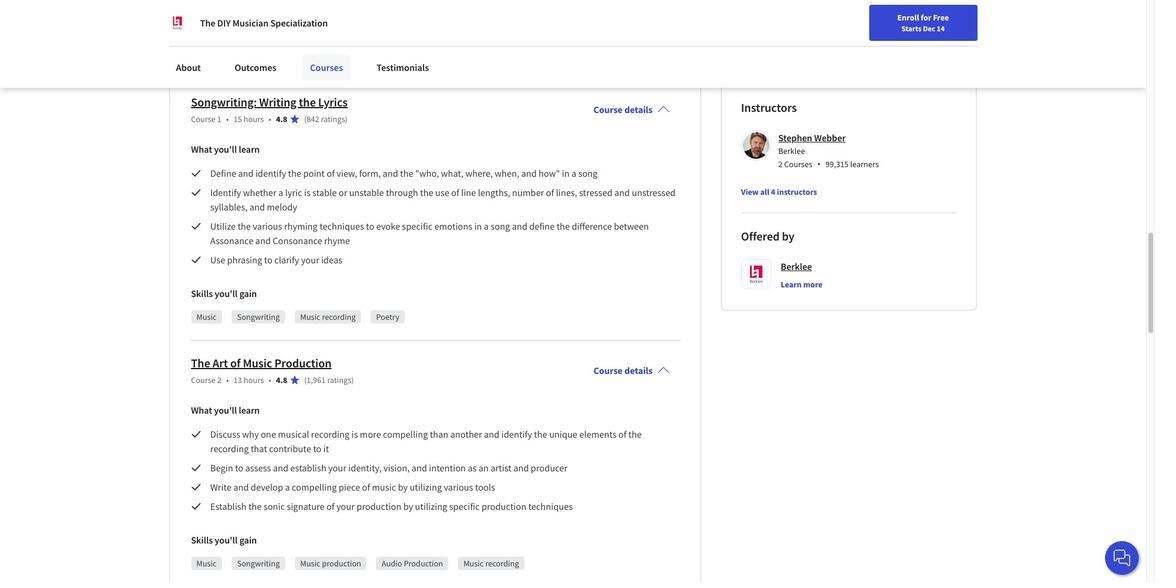 Task type: describe. For each thing, give the bounding box(es) containing it.
music up songwriting:
[[210, 73, 234, 85]]

use
[[210, 254, 225, 266]]

tools
[[475, 481, 495, 493]]

discuss why one musical recording is more compelling than another and identify the unique elements of the recording that contribute to it
[[210, 428, 644, 455]]

and right define
[[238, 167, 254, 179]]

and down whether
[[249, 201, 265, 213]]

1 horizontal spatial song
[[578, 167, 598, 179]]

musical
[[278, 428, 309, 440]]

where,
[[466, 167, 493, 179]]

and left producer
[[514, 462, 529, 474]]

to right begin
[[235, 462, 243, 474]]

and left define
[[512, 220, 527, 232]]

rhyme
[[324, 235, 350, 247]]

hours for art
[[244, 375, 264, 386]]

is inside with social media platforms and powerful recording technology at your fingertips, it's easier now than ever before to create music and share it with your fans. but where do you begin and how do you get started? this specialization will take you through the process of writing, recording, and producing your own music in order to gain the practical skills you need to record music within protools, which is the industry standard digital audio workstation. you'll also work to develop an artist identity, vision, and brand for your music and learn how to run a successful crowdfunding campaign to fund your music career.
[[364, 44, 371, 56]]

( for lyrics
[[304, 114, 307, 125]]

diy
[[217, 17, 231, 29]]

and up number at the left of the page
[[521, 167, 537, 179]]

offered
[[741, 229, 780, 244]]

where
[[348, 15, 373, 27]]

the up 842
[[299, 94, 316, 109]]

for inside with social media platforms and powerful recording technology at your fingertips, it's easier now than ever before to create music and share it with your fans. but where do you begin and how do you get started? this specialization will take you through the process of writing, recording, and producing your own music in order to gain the practical skills you need to record music within protools, which is the industry standard digital audio workstation. you'll also work to develop an artist identity, vision, and brand for your music and learn how to run a successful crowdfunding campaign to fund your music career.
[[344, 58, 356, 70]]

writing
[[259, 94, 297, 109]]

that
[[251, 443, 267, 455]]

and up use phrasing to clarify your ideas
[[255, 235, 271, 247]]

and down contribute
[[273, 462, 288, 474]]

the left sonic
[[248, 501, 262, 513]]

chat with us image
[[1113, 549, 1132, 568]]

music down begin to assess and establish your identity, vision, and intention as an artist and producer
[[372, 481, 396, 493]]

more inside 'discuss why one musical recording is more compelling than another and identify the unique elements of the recording that contribute to it'
[[360, 428, 381, 440]]

social
[[189, 1, 212, 13]]

compelling inside 'discuss why one musical recording is more compelling than another and identify the unique elements of the recording that contribute to it'
[[383, 428, 428, 440]]

learn
[[781, 279, 802, 290]]

) for the art of music production
[[351, 375, 354, 386]]

your down piece on the left of the page
[[336, 501, 355, 513]]

before
[[597, 1, 623, 13]]

difference
[[572, 220, 612, 232]]

and up with
[[283, 1, 298, 13]]

"who,
[[415, 167, 439, 179]]

1 vertical spatial specific
[[449, 501, 480, 513]]

your left ideas
[[301, 254, 319, 266]]

melody
[[267, 201, 297, 213]]

• for 2
[[269, 375, 271, 386]]

and right stressed
[[615, 186, 630, 199]]

share
[[239, 15, 261, 27]]

whether
[[243, 186, 277, 199]]

learners
[[850, 159, 879, 170]]

process
[[254, 29, 285, 41]]

you left 'get'
[[477, 15, 492, 27]]

1 vertical spatial production
[[404, 558, 443, 569]]

establish
[[210, 501, 247, 513]]

1 horizontal spatial an
[[479, 462, 489, 474]]

13
[[234, 375, 242, 386]]

your right at
[[435, 1, 454, 13]]

vision, inside with social media platforms and powerful recording technology at your fingertips, it's easier now than ever before to create music and share it with your fans. but where do you begin and how do you get started? this specialization will take you through the process of writing, recording, and producing your own music in order to gain the practical skills you need to record music within protools, which is the industry standard digital audio workstation. you'll also work to develop an artist identity, vision, and brand for your music and learn how to run a successful crowdfunding campaign to fund your music career.
[[273, 58, 299, 70]]

identify
[[210, 186, 241, 199]]

your right fund
[[189, 73, 208, 85]]

a up lines,
[[572, 167, 576, 179]]

what for songwriting:
[[191, 143, 212, 155]]

2 do from the left
[[465, 15, 475, 27]]

the for the art of music production
[[191, 356, 210, 371]]

0 vertical spatial music recording
[[300, 312, 356, 322]]

order
[[508, 29, 530, 41]]

outcomes link
[[227, 54, 284, 81]]

begin
[[210, 462, 233, 474]]

shopping cart: 1 item image
[[865, 9, 888, 28]]

0 horizontal spatial compelling
[[292, 481, 337, 493]]

protools,
[[299, 44, 336, 56]]

1 vertical spatial identity,
[[348, 462, 382, 474]]

• for 1
[[269, 114, 271, 125]]

you down the take in the left top of the page
[[169, 44, 184, 56]]

the left point
[[288, 167, 301, 179]]

view,
[[337, 167, 357, 179]]

songwriting for art
[[237, 558, 280, 569]]

stephen webber image
[[743, 132, 769, 159]]

you up need
[[188, 29, 203, 41]]

campaign
[[597, 58, 636, 70]]

to inside 'discuss why one musical recording is more compelling than another and identify the unique elements of the recording that contribute to it'
[[313, 443, 321, 455]]

and down industry
[[404, 58, 419, 70]]

learn for lyrics
[[239, 143, 260, 155]]

1 do from the left
[[374, 15, 385, 27]]

1 vertical spatial 2
[[217, 375, 221, 386]]

stressed
[[579, 186, 613, 199]]

get
[[494, 15, 507, 27]]

what for the
[[191, 404, 212, 416]]

read more
[[169, 47, 214, 58]]

with
[[271, 15, 288, 27]]

in inside utilize the various rhyming techniques to evoke specific emotions in a song and define the difference between assonance and consonance rhyme
[[474, 220, 482, 232]]

music production
[[300, 558, 361, 569]]

brand
[[319, 58, 342, 70]]

ratings for the art of music production
[[327, 375, 351, 386]]

to left run
[[463, 58, 471, 70]]

clarify
[[274, 254, 299, 266]]

now
[[538, 1, 555, 13]]

powerful
[[300, 1, 336, 13]]

about
[[176, 61, 201, 73]]

also
[[591, 44, 607, 56]]

the art of music production link
[[191, 356, 332, 371]]

identify whether a lyric is stable or unstable through the use of line lengths, number of lines, stressed and unstressed syllables, and melody
[[210, 186, 678, 213]]

1 vertical spatial berklee
[[781, 260, 812, 273]]

lyrics
[[318, 94, 348, 109]]

berklee image
[[169, 14, 186, 31]]

syllables,
[[210, 201, 248, 213]]

of right signature
[[327, 501, 335, 513]]

stephen webber link
[[779, 132, 846, 144]]

the right define
[[557, 220, 570, 232]]

read
[[169, 47, 190, 58]]

digital
[[461, 44, 487, 56]]

a up signature
[[285, 481, 290, 493]]

form,
[[359, 167, 381, 179]]

as
[[468, 462, 477, 474]]

and right form,
[[383, 167, 398, 179]]

but
[[331, 15, 346, 27]]

need
[[186, 44, 206, 56]]

ever
[[577, 1, 595, 13]]

course details for songwriting: writing the lyrics
[[594, 103, 653, 115]]

at
[[425, 1, 433, 13]]

various inside utilize the various rhyming techniques to evoke specific emotions in a song and define the difference between assonance and consonance rhyme
[[253, 220, 282, 232]]

dec
[[923, 23, 935, 33]]

details for songwriting: writing the lyrics
[[625, 103, 653, 115]]

and down where
[[372, 29, 388, 41]]

songwriting: writing the lyrics link
[[191, 94, 348, 109]]

point
[[303, 167, 325, 179]]

to up the will
[[625, 1, 633, 13]]

2 horizontal spatial in
[[562, 167, 570, 179]]

you down technology
[[387, 15, 402, 27]]

songwriting:
[[191, 94, 257, 109]]

the inside identify whether a lyric is stable or unstable through the use of line lengths, number of lines, stressed and unstressed syllables, and melody
[[420, 186, 433, 199]]

number
[[512, 186, 544, 199]]

your up standard
[[433, 29, 451, 41]]

will
[[619, 15, 633, 27]]

1 horizontal spatial vision,
[[384, 462, 410, 474]]

and down at
[[428, 15, 444, 27]]

define
[[210, 167, 236, 179]]

details for the art of music production
[[625, 365, 653, 377]]

view all 4 instructors
[[741, 186, 817, 197]]

course details button for the art of music production
[[584, 348, 679, 393]]

4.8 for music
[[276, 375, 287, 386]]

you'll
[[567, 44, 589, 56]]

1 vertical spatial utilizing
[[415, 501, 447, 513]]

practical
[[576, 29, 611, 41]]

take
[[169, 29, 186, 41]]

you'll up define
[[214, 143, 237, 155]]

your up piece on the left of the page
[[328, 462, 347, 474]]

and down protools,
[[301, 58, 317, 70]]

write
[[210, 481, 231, 493]]

within
[[272, 44, 297, 56]]

standard
[[423, 44, 459, 56]]

media
[[214, 1, 240, 13]]

0 horizontal spatial courses
[[310, 61, 343, 73]]

through inside identify whether a lyric is stable or unstable through the use of line lengths, number of lines, stressed and unstressed syllables, and melody
[[386, 186, 418, 199]]

1 horizontal spatial develop
[[251, 481, 283, 493]]

work
[[609, 44, 629, 56]]

music down industry
[[378, 58, 402, 70]]

you'll down use
[[215, 288, 238, 300]]

the right elements
[[629, 428, 642, 440]]

course details for the art of music production
[[594, 365, 653, 377]]

berklee link
[[781, 259, 812, 274]]

0 horizontal spatial production
[[275, 356, 332, 371]]

1 vertical spatial techniques
[[528, 501, 573, 513]]

through inside with social media platforms and powerful recording technology at your fingertips, it's easier now than ever before to create music and share it with your fans. but where do you begin and how do you get started? this specialization will take you through the process of writing, recording, and producing your own music in order to gain the practical skills you need to record music within protools, which is the industry standard digital audio workstation. you'll also work to develop an artist identity, vision, and brand for your music and learn how to run a successful crowdfunding campaign to fund your music career.
[[205, 29, 237, 41]]

stephen webber berklee 2 courses • 99,315 learners
[[779, 132, 879, 171]]

establish
[[290, 462, 326, 474]]

courses link
[[303, 54, 350, 81]]

the left 'unique'
[[534, 428, 547, 440]]

this
[[543, 15, 560, 27]]

you'll down establish
[[215, 534, 238, 546]]

instructors
[[777, 186, 817, 197]]

0 vertical spatial how
[[446, 15, 463, 27]]

or
[[339, 186, 347, 199]]

song inside utilize the various rhyming techniques to evoke specific emotions in a song and define the difference between assonance and consonance rhyme
[[491, 220, 510, 232]]

learn more button
[[781, 279, 823, 291]]

the left "who, at the left of the page
[[400, 167, 413, 179]]

unstressed
[[632, 186, 676, 199]]

gain for lyrics
[[239, 288, 257, 300]]

define
[[529, 220, 555, 232]]

99,315
[[826, 159, 849, 170]]

than inside 'discuss why one musical recording is more compelling than another and identify the unique elements of the recording that contribute to it'
[[430, 428, 448, 440]]

started?
[[509, 15, 541, 27]]

all
[[760, 186, 770, 197]]

develop inside with social media platforms and powerful recording technology at your fingertips, it's easier now than ever before to create music and share it with your fans. but where do you begin and how do you get started? this specialization will take you through the process of writing, recording, and producing your own music in order to gain the practical skills you need to record music within protools, which is the industry standard digital audio workstation. you'll also work to develop an artist identity, vision, and brand for your music and learn how to run a successful crowdfunding campaign to fund your music career.
[[169, 58, 201, 70]]

audio production
[[382, 558, 443, 569]]

specialization
[[562, 15, 617, 27]]

unstable
[[349, 186, 384, 199]]

sonic
[[264, 501, 285, 513]]



Task type: locate. For each thing, give the bounding box(es) containing it.
is inside identify whether a lyric is stable or unstable through the use of line lengths, number of lines, stressed and unstressed syllables, and melody
[[304, 186, 311, 199]]

1 vertical spatial vision,
[[384, 462, 410, 474]]

1 vertical spatial in
[[562, 167, 570, 179]]

berklee inside stephen webber berklee 2 courses • 99,315 learners
[[779, 146, 805, 156]]

0 vertical spatial develop
[[169, 58, 201, 70]]

2 vertical spatial more
[[360, 428, 381, 440]]

more for read more
[[192, 47, 214, 58]]

course details button
[[584, 87, 679, 132], [584, 348, 679, 393]]

course
[[594, 103, 623, 115], [191, 114, 216, 125], [594, 365, 623, 377], [191, 375, 216, 386]]

1 vertical spatial )
[[351, 375, 354, 386]]

artist down record
[[215, 58, 236, 70]]

testimonials link
[[370, 54, 436, 81]]

the up you'll
[[561, 29, 574, 41]]

2
[[779, 159, 783, 170], [217, 375, 221, 386]]

what up define
[[191, 143, 212, 155]]

1 vertical spatial details
[[625, 365, 653, 377]]

songwriting up the art of music production link
[[237, 312, 280, 322]]

english button
[[894, 0, 966, 39]]

course 1 • 15 hours •
[[191, 114, 271, 125]]

0 horizontal spatial specific
[[402, 220, 433, 232]]

it
[[263, 15, 269, 27], [323, 443, 329, 455]]

a inside utilize the various rhyming techniques to evoke specific emotions in a song and define the difference between assonance and consonance rhyme
[[484, 220, 489, 232]]

english
[[915, 14, 945, 26]]

establish the sonic signature of your production by utilizing specific production techniques
[[210, 501, 573, 513]]

and inside 'discuss why one musical recording is more compelling than another and identify the unique elements of the recording that contribute to it'
[[484, 428, 500, 440]]

1 horizontal spatial for
[[921, 12, 932, 23]]

specific
[[402, 220, 433, 232], [449, 501, 480, 513]]

2 what you'll learn from the top
[[191, 404, 260, 416]]

1 horizontal spatial )
[[351, 375, 354, 386]]

compelling
[[383, 428, 428, 440], [292, 481, 337, 493]]

learn inside with social media platforms and powerful recording technology at your fingertips, it's easier now than ever before to create music and share it with your fans. but where do you begin and how do you get started? this specialization will take you through the process of writing, recording, and producing your own music in order to gain the practical skills you need to record music within protools, which is the industry standard digital audio workstation. you'll also work to develop an artist identity, vision, and brand for your music and learn how to run a successful crowdfunding campaign to fund your music career.
[[421, 58, 442, 70]]

ratings
[[321, 114, 345, 125], [327, 375, 351, 386]]

when,
[[495, 167, 519, 179]]

2 inside stephen webber berklee 2 courses • 99,315 learners
[[779, 159, 783, 170]]

courses down protools,
[[310, 61, 343, 73]]

and down 'discuss why one musical recording is more compelling than another and identify the unique elements of the recording that contribute to it'
[[412, 462, 427, 474]]

0 vertical spatial songwriting
[[237, 312, 280, 322]]

1 horizontal spatial production
[[404, 558, 443, 569]]

0 vertical spatial through
[[205, 29, 237, 41]]

an right as
[[479, 462, 489, 474]]

by down begin to assess and establish your identity, vision, and intention as an artist and producer
[[403, 501, 413, 513]]

1 vertical spatial course details button
[[584, 348, 679, 393]]

more right the learn
[[803, 279, 823, 290]]

0 vertical spatial ratings
[[321, 114, 345, 125]]

a inside identify whether a lyric is stable or unstable through the use of line lengths, number of lines, stressed and unstressed syllables, and melody
[[278, 186, 283, 199]]

1 vertical spatial by
[[398, 481, 408, 493]]

it's
[[498, 1, 510, 13]]

identify up whether
[[256, 167, 286, 179]]

music down 'social'
[[196, 15, 220, 27]]

0 vertical spatial various
[[253, 220, 282, 232]]

audio inside with social media platforms and powerful recording technology at your fingertips, it's easier now than ever before to create music and share it with your fans. but where do you begin and how do you get started? this specialization will take you through the process of writing, recording, and producing your own music in order to gain the practical skills you need to record music within protools, which is the industry standard digital audio workstation. you'll also work to develop an artist identity, vision, and brand for your music and learn how to run a successful crowdfunding campaign to fund your music career.
[[489, 44, 512, 56]]

discuss
[[210, 428, 240, 440]]

2 course details from the top
[[594, 365, 653, 377]]

1 horizontal spatial is
[[352, 428, 358, 440]]

vision, down 'within'
[[273, 58, 299, 70]]

the art of music production
[[191, 356, 332, 371]]

• left the 99,315
[[817, 158, 821, 171]]

0 horizontal spatial identify
[[256, 167, 286, 179]]

) for songwriting: writing the lyrics
[[345, 114, 348, 125]]

0 horizontal spatial song
[[491, 220, 510, 232]]

1 course details button from the top
[[584, 87, 679, 132]]

industry
[[388, 44, 421, 56]]

your up writing,
[[290, 15, 308, 27]]

2 ( from the top
[[304, 375, 307, 386]]

a inside with social media platforms and powerful recording technology at your fingertips, it's easier now than ever before to create music and share it with your fans. but where do you begin and how do you get started? this specialization will take you through the process of writing, recording, and producing your own music in order to gain the practical skills you need to record music within protools, which is the industry standard digital audio workstation. you'll also work to develop an artist identity, vision, and brand for your music and learn how to run a successful crowdfunding campaign to fund your music career.
[[489, 58, 494, 70]]

lines,
[[556, 186, 577, 199]]

1 vertical spatial skills
[[191, 534, 213, 546]]

ideas
[[321, 254, 343, 266]]

producing
[[390, 29, 431, 41]]

1 songwriting from the top
[[237, 312, 280, 322]]

for up the dec
[[921, 12, 932, 23]]

1 what from the top
[[191, 143, 212, 155]]

0 vertical spatial by
[[782, 229, 795, 244]]

audio
[[489, 44, 512, 56], [382, 558, 402, 569]]

2 horizontal spatial more
[[803, 279, 823, 290]]

your down which
[[358, 58, 376, 70]]

in inside with social media platforms and powerful recording technology at your fingertips, it's easier now than ever before to create music and share it with your fans. but where do you begin and how do you get started? this specialization will take you through the process of writing, recording, and producing your own music in order to gain the practical skills you need to record music within protools, which is the industry standard digital audio workstation. you'll also work to develop an artist identity, vision, and brand for your music and learn how to run a successful crowdfunding campaign to fund your music career.
[[498, 29, 506, 41]]

piece
[[339, 481, 360, 493]]

2 details from the top
[[625, 365, 653, 377]]

read more button
[[169, 46, 214, 59]]

of down specialization
[[287, 29, 295, 41]]

skills you'll gain for writing
[[191, 288, 257, 300]]

what you'll learn up define
[[191, 143, 260, 155]]

define and identify the point of view, form, and the "who, what, where, when, and how" in a song
[[210, 167, 598, 179]]

of right use
[[451, 186, 459, 199]]

audio down the establish the sonic signature of your production by utilizing specific production techniques
[[382, 558, 402, 569]]

an down need
[[203, 58, 213, 70]]

berklee down stephen
[[779, 146, 805, 156]]

0 vertical spatial learn
[[421, 58, 442, 70]]

0 vertical spatial is
[[364, 44, 371, 56]]

1 horizontal spatial various
[[444, 481, 473, 493]]

1 vertical spatial develop
[[251, 481, 283, 493]]

it left with
[[263, 15, 269, 27]]

utilize the various rhyming techniques to evoke specific emotions in a song and define the difference between assonance and consonance rhyme
[[210, 220, 651, 247]]

courses inside stephen webber berklee 2 courses • 99,315 learners
[[784, 159, 812, 170]]

it inside 'discuss why one musical recording is more compelling than another and identify the unique elements of the recording that contribute to it'
[[323, 443, 329, 455]]

a right emotions
[[484, 220, 489, 232]]

how"
[[539, 167, 560, 179]]

• down songwriting: writing the lyrics link
[[269, 114, 271, 125]]

skills for songwriting:
[[191, 288, 213, 300]]

1 horizontal spatial more
[[360, 428, 381, 440]]

various
[[253, 220, 282, 232], [444, 481, 473, 493]]

0 horizontal spatial vision,
[[273, 58, 299, 70]]

1 horizontal spatial audio
[[489, 44, 512, 56]]

1 ( from the top
[[304, 114, 307, 125]]

of right art
[[230, 356, 241, 371]]

•
[[226, 114, 229, 125], [269, 114, 271, 125], [817, 158, 821, 171], [226, 375, 229, 386], [269, 375, 271, 386]]

1 skills from the top
[[191, 288, 213, 300]]

lengths,
[[478, 186, 510, 199]]

between
[[614, 220, 649, 232]]

music recording
[[300, 312, 356, 322], [464, 558, 519, 569]]

songwriting for writing
[[237, 312, 280, 322]]

1 vertical spatial than
[[430, 428, 448, 440]]

identity, inside with social media platforms and powerful recording technology at your fingertips, it's easier now than ever before to create music and share it with your fans. but where do you begin and how do you get started? this specialization will take you through the process of writing, recording, and producing your own music in order to gain the practical skills you need to record music within protools, which is the industry standard digital audio workstation. you'll also work to develop an artist identity, vision, and brand for your music and learn how to run a successful crowdfunding campaign to fund your music career.
[[238, 58, 271, 70]]

0 vertical spatial artist
[[215, 58, 236, 70]]

is
[[364, 44, 371, 56], [304, 186, 311, 199], [352, 428, 358, 440]]

0 vertical spatial utilizing
[[410, 481, 442, 493]]

0 vertical spatial identify
[[256, 167, 286, 179]]

is inside 'discuss why one musical recording is more compelling than another and identify the unique elements of the recording that contribute to it'
[[352, 428, 358, 440]]

rhyming
[[284, 220, 318, 232]]

skills you'll gain down establish
[[191, 534, 257, 546]]

webber
[[814, 132, 846, 144]]

and right "write"
[[233, 481, 249, 493]]

lyric
[[285, 186, 302, 199]]

than inside with social media platforms and powerful recording technology at your fingertips, it's easier now than ever before to create music and share it with your fans. but where do you begin and how do you get started? this specialization will take you through the process of writing, recording, and producing your own music in order to gain the practical skills you need to record music within protools, which is the industry standard digital audio workstation. you'll also work to develop an artist identity, vision, and brand for your music and learn how to run a successful crowdfunding campaign to fund your music career.
[[557, 1, 575, 13]]

and down media
[[222, 15, 237, 27]]

1 vertical spatial skills you'll gain
[[191, 534, 257, 546]]

to right campaign
[[638, 58, 647, 70]]

0 vertical spatial specific
[[402, 220, 433, 232]]

to inside utilize the various rhyming techniques to evoke specific emotions in a song and define the difference between assonance and consonance rhyme
[[366, 220, 374, 232]]

writing,
[[297, 29, 328, 41]]

skills you'll gain down use
[[191, 288, 257, 300]]

0 horizontal spatial for
[[344, 58, 356, 70]]

what you'll learn for writing
[[191, 143, 260, 155]]

you'll
[[214, 143, 237, 155], [215, 288, 238, 300], [214, 404, 237, 416], [215, 534, 238, 546]]

0 vertical spatial berklee
[[779, 146, 805, 156]]

do down the fingertips,
[[465, 15, 475, 27]]

1 vertical spatial through
[[386, 186, 418, 199]]

1 vertical spatial is
[[304, 186, 311, 199]]

song up stressed
[[578, 167, 598, 179]]

0 horizontal spatial identity,
[[238, 58, 271, 70]]

0 vertical spatial song
[[578, 167, 598, 179]]

0 vertical spatial skills you'll gain
[[191, 288, 257, 300]]

of inside with social media platforms and powerful recording technology at your fingertips, it's easier now than ever before to create music and share it with your fans. but where do you begin and how do you get started? this specialization will take you through the process of writing, recording, and producing your own music in order to gain the practical skills you need to record music within protools, which is the industry standard digital audio workstation. you'll also work to develop an artist identity, vision, and brand for your music and learn how to run a successful crowdfunding campaign to fund your music career.
[[287, 29, 295, 41]]

1 vertical spatial course details
[[594, 365, 653, 377]]

begin to assess and establish your identity, vision, and intention as an artist and producer
[[210, 462, 568, 474]]

vision, up the establish the sonic signature of your production by utilizing specific production techniques
[[384, 462, 410, 474]]

more for learn more
[[803, 279, 823, 290]]

learn
[[421, 58, 442, 70], [239, 143, 260, 155], [239, 404, 260, 416]]

techniques down producer
[[528, 501, 573, 513]]

offered by
[[741, 229, 795, 244]]

to right need
[[208, 44, 216, 56]]

0 horizontal spatial is
[[304, 186, 311, 199]]

skills you'll gain for art
[[191, 534, 257, 546]]

0 vertical spatial the
[[200, 17, 215, 29]]

1 horizontal spatial music recording
[[464, 558, 519, 569]]

through
[[205, 29, 237, 41], [386, 186, 418, 199]]

0 horizontal spatial more
[[192, 47, 214, 58]]

stephen
[[779, 132, 812, 144]]

• for webber
[[817, 158, 821, 171]]

1 vertical spatial (
[[304, 375, 307, 386]]

1 horizontal spatial identify
[[501, 428, 532, 440]]

course details button for songwriting: writing the lyrics
[[584, 87, 679, 132]]

hours
[[244, 114, 264, 125], [244, 375, 264, 386]]

vision,
[[273, 58, 299, 70], [384, 462, 410, 474]]

is up begin to assess and establish your identity, vision, and intention as an artist and producer
[[352, 428, 358, 440]]

skills for the
[[191, 534, 213, 546]]

specific inside utilize the various rhyming techniques to evoke specific emotions in a song and define the difference between assonance and consonance rhyme
[[402, 220, 433, 232]]

4.8 for lyrics
[[276, 114, 287, 125]]

0 vertical spatial gain
[[542, 29, 559, 41]]

1 vertical spatial more
[[803, 279, 823, 290]]

specific right evoke
[[402, 220, 433, 232]]

of left view,
[[327, 167, 335, 179]]

music
[[196, 15, 220, 27], [472, 29, 496, 41], [246, 44, 270, 56], [378, 58, 402, 70], [210, 73, 234, 85], [372, 481, 396, 493]]

2 vertical spatial gain
[[239, 534, 257, 546]]

1 course details from the top
[[594, 103, 653, 115]]

0 vertical spatial what you'll learn
[[191, 143, 260, 155]]

1 horizontal spatial artist
[[491, 462, 512, 474]]

you'll up discuss
[[214, 404, 237, 416]]

poetry
[[376, 312, 399, 322]]

ratings right 1,961
[[327, 375, 351, 386]]

of left lines,
[[546, 186, 554, 199]]

1 horizontal spatial techniques
[[528, 501, 573, 513]]

for
[[921, 12, 932, 23], [344, 58, 356, 70]]

to left clarify
[[264, 254, 273, 266]]

techniques inside utilize the various rhyming techniques to evoke specific emotions in a song and define the difference between assonance and consonance rhyme
[[320, 220, 364, 232]]

in right emotions
[[474, 220, 482, 232]]

( 842 ratings )
[[304, 114, 348, 125]]

emotions
[[435, 220, 472, 232]]

1 horizontal spatial courses
[[784, 159, 812, 170]]

producer
[[531, 462, 568, 474]]

to up establish
[[313, 443, 321, 455]]

run
[[473, 58, 487, 70]]

0 horizontal spatial techniques
[[320, 220, 364, 232]]

2 up view all 4 instructors
[[779, 159, 783, 170]]

2 course details button from the top
[[584, 348, 679, 393]]

1 details from the top
[[625, 103, 653, 115]]

( for music
[[304, 375, 307, 386]]

the left diy in the top left of the page
[[200, 17, 215, 29]]

for inside enroll for free starts dec 14
[[921, 12, 932, 23]]

0 vertical spatial what
[[191, 143, 212, 155]]

more inside 'button'
[[803, 279, 823, 290]]

of right piece on the left of the page
[[362, 481, 370, 493]]

assess
[[245, 462, 271, 474]]

what you'll learn for art
[[191, 404, 260, 416]]

gain down establish
[[239, 534, 257, 546]]

and right another
[[484, 428, 500, 440]]

record
[[218, 44, 244, 56]]

to right work
[[631, 44, 640, 56]]

1 vertical spatial song
[[491, 220, 510, 232]]

an inside with social media platforms and powerful recording technology at your fingertips, it's easier now than ever before to create music and share it with your fans. but where do you begin and how do you get started? this specialization will take you through the process of writing, recording, and producing your own music in order to gain the practical skills you need to record music within protools, which is the industry standard digital audio workstation. you'll also work to develop an artist identity, vision, and brand for your music and learn how to run a successful crowdfunding campaign to fund your music career.
[[203, 58, 213, 70]]

0 vertical spatial it
[[263, 15, 269, 27]]

music up outcomes
[[246, 44, 270, 56]]

than
[[557, 1, 575, 13], [430, 428, 448, 440]]

ratings for songwriting: writing the lyrics
[[321, 114, 345, 125]]

song down lengths,
[[491, 220, 510, 232]]

0 vertical spatial more
[[192, 47, 214, 58]]

0 horizontal spatial audio
[[382, 558, 402, 569]]

( 1,961 ratings )
[[304, 375, 354, 386]]

1 vertical spatial various
[[444, 481, 473, 493]]

in right the how"
[[562, 167, 570, 179]]

for down which
[[344, 58, 356, 70]]

the up assonance
[[238, 220, 251, 232]]

songwriting: writing the lyrics
[[191, 94, 348, 109]]

starts
[[902, 23, 922, 33]]

specific down tools
[[449, 501, 480, 513]]

1 vertical spatial compelling
[[292, 481, 337, 493]]

0 horizontal spatial do
[[374, 15, 385, 27]]

2 4.8 from the top
[[276, 375, 287, 386]]

4
[[771, 186, 776, 197]]

2 vertical spatial by
[[403, 501, 413, 513]]

to left evoke
[[366, 220, 374, 232]]

the for the diy musician specialization
[[200, 17, 215, 29]]

musician
[[232, 17, 269, 29]]

various down intention
[[444, 481, 473, 493]]

2 skills you'll gain from the top
[[191, 534, 257, 546]]

artist inside with social media platforms and powerful recording technology at your fingertips, it's easier now than ever before to create music and share it with your fans. but where do you begin and how do you get started? this specialization will take you through the process of writing, recording, and producing your own music in order to gain the practical skills you need to record music within protools, which is the industry standard digital audio workstation. you'll also work to develop an artist identity, vision, and brand for your music and learn how to run a successful crowdfunding campaign to fund your music career.
[[215, 58, 236, 70]]

crowdfunding
[[539, 58, 595, 70]]

what up discuss
[[191, 404, 212, 416]]

gain inside with social media platforms and powerful recording technology at your fingertips, it's easier now than ever before to create music and share it with your fans. but where do you begin and how do you get started? this specialization will take you through the process of writing, recording, and producing your own music in order to gain the practical skills you need to record music within protools, which is the industry standard digital audio workstation. you'll also work to develop an artist identity, vision, and brand for your music and learn how to run a successful crowdfunding campaign to fund your music career.
[[542, 29, 559, 41]]

0 horizontal spatial it
[[263, 15, 269, 27]]

your
[[435, 1, 454, 13], [290, 15, 308, 27], [433, 29, 451, 41], [358, 58, 376, 70], [189, 73, 208, 85], [301, 254, 319, 266], [328, 462, 347, 474], [336, 501, 355, 513]]

• left the 13
[[226, 375, 229, 386]]

it inside with social media platforms and powerful recording technology at your fingertips, it's easier now than ever before to create music and share it with your fans. but where do you begin and how do you get started? this specialization will take you through the process of writing, recording, and producing your own music in order to gain the practical skills you need to record music within protools, which is the industry standard digital audio workstation. you'll also work to develop an artist identity, vision, and brand for your music and learn how to run a successful crowdfunding campaign to fund your music career.
[[263, 15, 269, 27]]

than right now
[[557, 1, 575, 13]]

1 vertical spatial gain
[[239, 288, 257, 300]]

0 vertical spatial 4.8
[[276, 114, 287, 125]]

skills down use
[[191, 288, 213, 300]]

1 horizontal spatial in
[[498, 29, 506, 41]]

identify inside 'discuss why one musical recording is more compelling than another and identify the unique elements of the recording that contribute to it'
[[501, 428, 532, 440]]

evoke
[[376, 220, 400, 232]]

0 vertical spatial )
[[345, 114, 348, 125]]

identity,
[[238, 58, 271, 70], [348, 462, 382, 474]]

0 horizontal spatial develop
[[169, 58, 201, 70]]

1 vertical spatial 4.8
[[276, 375, 287, 386]]

hours right the 13
[[244, 375, 264, 386]]

1 vertical spatial how
[[444, 58, 461, 70]]

0 vertical spatial compelling
[[383, 428, 428, 440]]

use
[[435, 186, 449, 199]]

more inside button
[[192, 47, 214, 58]]

course details
[[594, 103, 653, 115], [594, 365, 653, 377]]

production
[[357, 501, 401, 513], [482, 501, 526, 513], [322, 558, 361, 569]]

) right 1,961
[[351, 375, 354, 386]]

2 down art
[[217, 375, 221, 386]]

recording,
[[330, 29, 371, 41]]

of inside 'discuss why one musical recording is more compelling than another and identify the unique elements of the recording that contribute to it'
[[619, 428, 627, 440]]

recording inside with social media platforms and powerful recording technology at your fingertips, it's easier now than ever before to create music and share it with your fans. but where do you begin and how do you get started? this specialization will take you through the process of writing, recording, and producing your own music in order to gain the practical skills you need to record music within protools, which is the industry standard digital audio workstation. you'll also work to develop an artist identity, vision, and brand for your music and learn how to run a successful crowdfunding campaign to fund your music career.
[[338, 1, 376, 13]]

• right 1
[[226, 114, 229, 125]]

to
[[625, 1, 633, 13], [532, 29, 540, 41], [208, 44, 216, 56], [631, 44, 640, 56], [463, 58, 471, 70], [638, 58, 647, 70], [366, 220, 374, 232], [264, 254, 273, 266], [313, 443, 321, 455], [235, 462, 243, 474]]

2 what from the top
[[191, 404, 212, 416]]

( down songwriting: writing the lyrics link
[[304, 114, 307, 125]]

None search field
[[172, 8, 460, 32]]

learn down the 15
[[239, 143, 260, 155]]

1 skills you'll gain from the top
[[191, 288, 257, 300]]

0 vertical spatial course details button
[[584, 87, 679, 132]]

gain for music
[[239, 534, 257, 546]]

1 hours from the top
[[244, 114, 264, 125]]

0 horizontal spatial )
[[345, 114, 348, 125]]

art
[[213, 356, 228, 371]]

techniques
[[320, 220, 364, 232], [528, 501, 573, 513]]

1 horizontal spatial it
[[323, 443, 329, 455]]

in down 'get'
[[498, 29, 506, 41]]

1 horizontal spatial than
[[557, 1, 575, 13]]

1 vertical spatial what you'll learn
[[191, 404, 260, 416]]

songwriting down sonic
[[237, 558, 280, 569]]

1 horizontal spatial do
[[465, 15, 475, 27]]

how down standard
[[444, 58, 461, 70]]

the down musician
[[239, 29, 252, 41]]

1 vertical spatial the
[[191, 356, 210, 371]]

1 vertical spatial for
[[344, 58, 356, 70]]

1 what you'll learn from the top
[[191, 143, 260, 155]]

learn more
[[781, 279, 823, 290]]

in
[[498, 29, 506, 41], [562, 167, 570, 179], [474, 220, 482, 232]]

hours for writing
[[244, 114, 264, 125]]

0 vertical spatial (
[[304, 114, 307, 125]]

2 hours from the top
[[244, 375, 264, 386]]

to up workstation.
[[532, 29, 540, 41]]

2 songwriting from the top
[[237, 558, 280, 569]]

0 vertical spatial identity,
[[238, 58, 271, 70]]

what you'll learn
[[191, 143, 260, 155], [191, 404, 260, 416]]

is right lyric
[[304, 186, 311, 199]]

various down melody
[[253, 220, 282, 232]]

identity, up write and develop a compelling piece of music by utilizing various tools on the left of the page
[[348, 462, 382, 474]]

music up digital
[[472, 29, 496, 41]]

do
[[374, 15, 385, 27], [465, 15, 475, 27]]

1 vertical spatial audio
[[382, 558, 402, 569]]

0 vertical spatial courses
[[310, 61, 343, 73]]

1 4.8 from the top
[[276, 114, 287, 125]]

0 horizontal spatial 2
[[217, 375, 221, 386]]

stable
[[313, 186, 337, 199]]

the left industry
[[373, 44, 386, 56]]

1,961
[[307, 375, 326, 386]]

2 skills from the top
[[191, 534, 213, 546]]

0 vertical spatial audio
[[489, 44, 512, 56]]

how up own
[[446, 15, 463, 27]]

0 vertical spatial 2
[[779, 159, 783, 170]]

learn for music
[[239, 404, 260, 416]]

• inside stephen webber berklee 2 courses • 99,315 learners
[[817, 158, 821, 171]]

1 horizontal spatial specific
[[449, 501, 480, 513]]

by up the establish the sonic signature of your production by utilizing specific production techniques
[[398, 481, 408, 493]]

the
[[200, 17, 215, 29], [191, 356, 210, 371]]



Task type: vqa. For each thing, say whether or not it's contained in the screenshot.
'melody'
yes



